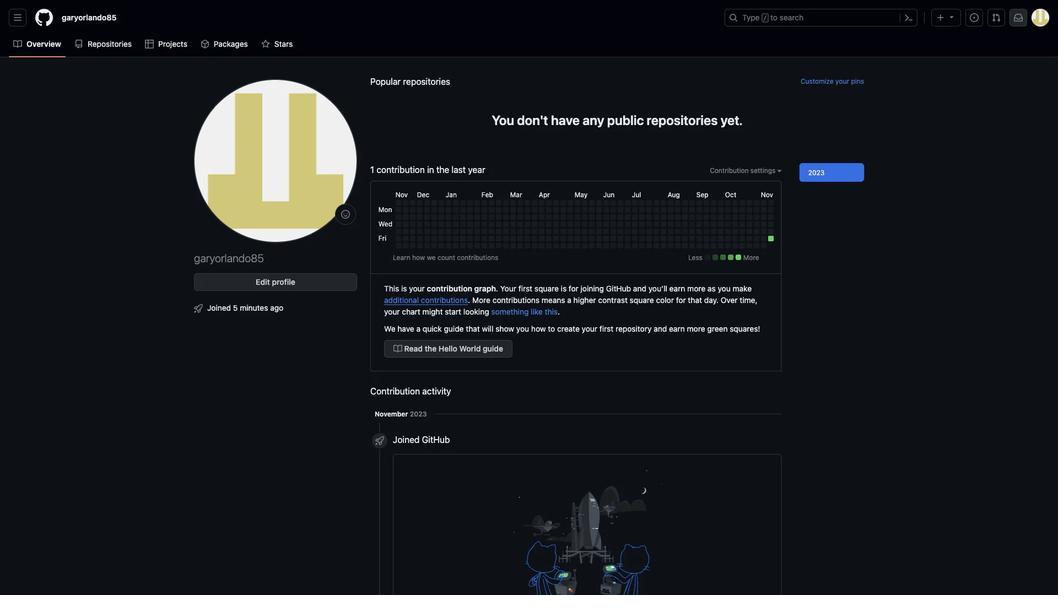 Task type: locate. For each thing, give the bounding box(es) containing it.
0 vertical spatial how
[[412, 254, 425, 261]]

overview link
[[9, 36, 66, 52]]

joined down november 2023
[[393, 435, 420, 445]]

more left green in the right bottom of the page
[[687, 324, 705, 333]]

earn up the color
[[670, 284, 685, 293]]

nov down settings
[[761, 191, 774, 198]]

you
[[718, 284, 731, 293], [516, 324, 529, 333]]

you down something like this "button"
[[516, 324, 529, 333]]

1 vertical spatial a
[[417, 324, 421, 333]]

0 vertical spatial book image
[[13, 40, 22, 49]]

guide for world
[[483, 344, 503, 353]]

0 vertical spatial contribution
[[377, 165, 425, 175]]

1 vertical spatial to
[[548, 324, 555, 333]]

1 vertical spatial the
[[425, 344, 437, 353]]

command palette image
[[905, 13, 913, 22]]

2 earn from the top
[[669, 324, 685, 333]]

github inside this is your contribution graph . your first square is for joining github and you'll earn more as you make additional contributions
[[606, 284, 631, 293]]

2023 right settings
[[809, 169, 825, 176]]

1 vertical spatial contribution
[[370, 386, 420, 397]]

your
[[500, 284, 517, 293]]

0 vertical spatial for
[[569, 284, 579, 293]]

contribution
[[377, 165, 425, 175], [427, 284, 472, 293]]

0 horizontal spatial .
[[468, 295, 470, 305]]

square
[[535, 284, 559, 293], [630, 295, 654, 305]]

repositories
[[88, 39, 132, 49]]

1 vertical spatial how
[[531, 324, 546, 333]]

1 vertical spatial garyorlando85
[[194, 251, 264, 264]]

repositories left yet.
[[647, 112, 718, 128]]

the right in
[[437, 165, 449, 175]]

nov
[[396, 191, 408, 198], [761, 191, 774, 198]]

more inside . more contributions means a higher contrast square color for that day. over time, your chart might start looking
[[472, 295, 491, 305]]

search
[[780, 13, 804, 22]]

1
[[370, 165, 374, 175]]

1 vertical spatial joined
[[393, 435, 420, 445]]

more down graph
[[472, 295, 491, 305]]

. up looking
[[468, 295, 470, 305]]

0 vertical spatial a
[[567, 295, 572, 305]]

a
[[567, 295, 572, 305], [417, 324, 421, 333]]

2023 inside 2023 link
[[809, 169, 825, 176]]

table image
[[145, 40, 154, 49]]

more
[[744, 254, 759, 261], [472, 295, 491, 305]]

may
[[575, 191, 588, 198]]

0 vertical spatial .
[[496, 284, 498, 293]]

joined github
[[393, 435, 450, 445]]

activity
[[422, 386, 451, 397]]

1 vertical spatial and
[[654, 324, 667, 333]]

0 horizontal spatial guide
[[444, 324, 464, 333]]

garyorlando85 up edit
[[194, 251, 264, 264]]

0 horizontal spatial you
[[516, 324, 529, 333]]

1 horizontal spatial you
[[718, 284, 731, 293]]

have right we
[[398, 324, 414, 333]]

joined for joined github
[[393, 435, 420, 445]]

contributions up start
[[421, 295, 468, 305]]

you'll
[[649, 284, 668, 293]]

0 horizontal spatial nov
[[396, 191, 408, 198]]

0 vertical spatial guide
[[444, 324, 464, 333]]

0 vertical spatial contribution
[[710, 166, 749, 174]]

count
[[438, 254, 455, 261]]

2 is from the left
[[561, 284, 567, 293]]

1 vertical spatial have
[[398, 324, 414, 333]]

start
[[445, 307, 461, 316]]

repositories right popular on the top
[[403, 76, 450, 87]]

1 horizontal spatial first
[[600, 324, 614, 333]]

1 vertical spatial for
[[676, 295, 686, 305]]

github up 'contrast'
[[606, 284, 631, 293]]

sep
[[697, 191, 709, 198]]

might
[[423, 307, 443, 316]]

contribution up 'oct'
[[710, 166, 749, 174]]

0 horizontal spatial that
[[466, 324, 480, 333]]

last
[[452, 165, 466, 175]]

1 vertical spatial 2023
[[410, 410, 427, 418]]

feb
[[482, 191, 493, 198]]

is
[[401, 284, 407, 293], [561, 284, 567, 293]]

contribution for contribution settings
[[710, 166, 749, 174]]

0 horizontal spatial for
[[569, 284, 579, 293]]

we have a quick guide that will show you how to create your first repository and earn more green squares!
[[384, 324, 761, 333]]

joined 5 minutes ago
[[207, 303, 284, 312]]

2023 down 'contribution activity'
[[410, 410, 427, 418]]

quick
[[423, 324, 442, 333]]

square up "means"
[[535, 284, 559, 293]]

2023
[[809, 169, 825, 176], [410, 410, 427, 418]]

1 horizontal spatial is
[[561, 284, 567, 293]]

book image left read
[[394, 345, 402, 353]]

garyorlando85
[[62, 13, 117, 22], [194, 251, 264, 264]]

first right "your"
[[519, 284, 533, 293]]

0 horizontal spatial contribution
[[370, 386, 420, 397]]

1 vertical spatial earn
[[669, 324, 685, 333]]

that left will
[[466, 324, 480, 333]]

nov left the dec
[[396, 191, 408, 198]]

to left the create
[[548, 324, 555, 333]]

change your avatar image
[[194, 79, 357, 243]]

that inside . more contributions means a higher contrast square color for that day. over time, your chart might start looking
[[688, 295, 702, 305]]

1 vertical spatial more
[[472, 295, 491, 305]]

0 vertical spatial joined
[[207, 303, 231, 312]]

guide for quick
[[444, 324, 464, 333]]

is up "means"
[[561, 284, 567, 293]]

github down november 2023
[[422, 435, 450, 445]]

1 horizontal spatial how
[[531, 324, 546, 333]]

0 horizontal spatial more
[[472, 295, 491, 305]]

1 vertical spatial square
[[630, 295, 654, 305]]

0 vertical spatial earn
[[670, 284, 685, 293]]

contributions inside this is your contribution graph . your first square is for joining github and you'll earn more as you make additional contributions
[[421, 295, 468, 305]]

how
[[412, 254, 425, 261], [531, 324, 546, 333]]

that left day.
[[688, 295, 702, 305]]

the
[[437, 165, 449, 175], [425, 344, 437, 353]]

notifications image
[[1014, 13, 1023, 22]]

as
[[708, 284, 716, 293]]

1 horizontal spatial nov
[[761, 191, 774, 198]]

contribution up november
[[370, 386, 420, 397]]

1 horizontal spatial that
[[688, 295, 702, 305]]

contributions up something
[[493, 295, 540, 305]]

to
[[771, 13, 778, 22], [548, 324, 555, 333]]

0 vertical spatial 2023
[[809, 169, 825, 176]]

for
[[569, 284, 579, 293], [676, 295, 686, 305]]

0 vertical spatial and
[[633, 284, 647, 293]]

for right the color
[[676, 295, 686, 305]]

higher
[[574, 295, 596, 305]]

0 horizontal spatial repositories
[[403, 76, 450, 87]]

your inside . more contributions means a higher contrast square color for that day. over time, your chart might start looking
[[384, 307, 400, 316]]

1 vertical spatial repositories
[[647, 112, 718, 128]]

how left we in the left top of the page
[[412, 254, 425, 261]]

garyorlando85 up repo icon
[[62, 13, 117, 22]]

green
[[708, 324, 728, 333]]

this is your contribution graph . your first square is for joining github and you'll earn more as you make additional contributions
[[384, 284, 752, 305]]

that
[[688, 295, 702, 305], [466, 324, 480, 333]]

1 horizontal spatial for
[[676, 295, 686, 305]]

joined for joined 5 minutes ago
[[207, 303, 231, 312]]

0 horizontal spatial is
[[401, 284, 407, 293]]

learn how we count contributions link
[[393, 254, 498, 261]]

1 horizontal spatial and
[[654, 324, 667, 333]]

jun
[[604, 191, 615, 198]]

and left you'll
[[633, 284, 647, 293]]

mon
[[379, 206, 392, 213]]

0 horizontal spatial book image
[[13, 40, 22, 49]]

0 vertical spatial first
[[519, 284, 533, 293]]

dec
[[417, 191, 430, 198]]

1 vertical spatial more
[[687, 324, 705, 333]]

1 vertical spatial .
[[468, 295, 470, 305]]

to right /
[[771, 13, 778, 22]]

first left the repository on the bottom right of page
[[600, 324, 614, 333]]

1 horizontal spatial joined
[[393, 435, 420, 445]]

you right "as"
[[718, 284, 731, 293]]

0 vertical spatial to
[[771, 13, 778, 22]]

1 horizontal spatial more
[[744, 254, 759, 261]]

1 horizontal spatial square
[[630, 295, 654, 305]]

2 vertical spatial .
[[558, 307, 560, 316]]

read the hello world guide
[[402, 344, 503, 353]]

contribution up start
[[427, 284, 472, 293]]

. left "your"
[[496, 284, 498, 293]]

you inside this is your contribution graph . your first square is for joining github and you'll earn more as you make additional contributions
[[718, 284, 731, 293]]

guide inside 'link'
[[483, 344, 503, 353]]

.
[[496, 284, 498, 293], [468, 295, 470, 305], [558, 307, 560, 316]]

a left quick
[[417, 324, 421, 333]]

for up higher
[[569, 284, 579, 293]]

first
[[519, 284, 533, 293], [600, 324, 614, 333]]

2 horizontal spatial .
[[558, 307, 560, 316]]

0 vertical spatial you
[[718, 284, 731, 293]]

0 vertical spatial garyorlando85
[[62, 13, 117, 22]]

and right the repository on the bottom right of page
[[654, 324, 667, 333]]

1 vertical spatial guide
[[483, 344, 503, 353]]

grid containing nov
[[377, 188, 776, 250]]

repositories
[[403, 76, 450, 87], [647, 112, 718, 128]]

the inside 'link'
[[425, 344, 437, 353]]

contrast
[[598, 295, 628, 305]]

book image inside read the hello world guide 'link'
[[394, 345, 402, 353]]

1 horizontal spatial contribution
[[710, 166, 749, 174]]

homepage image
[[35, 9, 53, 26]]

contribution inside this is your contribution graph . your first square is for joining github and you'll earn more as you make additional contributions
[[427, 284, 472, 293]]

contribution inside popup button
[[710, 166, 749, 174]]

1 horizontal spatial .
[[496, 284, 498, 293]]

1 horizontal spatial 2023
[[809, 169, 825, 176]]

0 horizontal spatial square
[[535, 284, 559, 293]]

book image for read the hello world guide 'link'
[[394, 345, 402, 353]]

additional
[[384, 295, 419, 305]]

1 vertical spatial that
[[466, 324, 480, 333]]

guide
[[444, 324, 464, 333], [483, 344, 503, 353]]

square inside . more contributions means a higher contrast square color for that day. over time, your chart might start looking
[[630, 295, 654, 305]]

book image
[[13, 40, 22, 49], [394, 345, 402, 353]]

projects
[[158, 39, 187, 49]]

grid
[[377, 188, 776, 250]]

aug
[[668, 191, 680, 198]]

0 vertical spatial square
[[535, 284, 559, 293]]

0 horizontal spatial and
[[633, 284, 647, 293]]

1 horizontal spatial guide
[[483, 344, 503, 353]]

the right read
[[425, 344, 437, 353]]

0 vertical spatial more
[[688, 284, 706, 293]]

1 vertical spatial contribution
[[427, 284, 472, 293]]

your down additional
[[384, 307, 400, 316]]

0 vertical spatial more
[[744, 254, 759, 261]]

square down you'll
[[630, 295, 654, 305]]

0 horizontal spatial joined
[[207, 303, 231, 312]]

0 horizontal spatial have
[[398, 324, 414, 333]]

don't
[[517, 112, 548, 128]]

mar
[[510, 191, 522, 198]]

contribution right the 1
[[377, 165, 425, 175]]

joined left 5
[[207, 303, 231, 312]]

and inside this is your contribution graph . your first square is for joining github and you'll earn more as you make additional contributions
[[633, 284, 647, 293]]

oct
[[725, 191, 737, 198]]

have left any
[[551, 112, 580, 128]]

packages
[[214, 39, 248, 49]]

earn down the color
[[669, 324, 685, 333]]

cell
[[396, 200, 401, 206], [403, 200, 408, 206], [410, 200, 416, 206], [417, 200, 423, 206], [424, 200, 430, 206], [432, 200, 437, 206], [439, 200, 444, 206], [446, 200, 451, 206], [453, 200, 459, 206], [460, 200, 466, 206], [467, 200, 473, 206], [475, 200, 480, 206], [482, 200, 487, 206], [489, 200, 494, 206], [496, 200, 502, 206], [503, 200, 509, 206], [510, 200, 516, 206], [518, 200, 523, 206], [525, 200, 530, 206], [532, 200, 537, 206], [539, 200, 545, 206], [546, 200, 552, 206], [553, 200, 559, 206], [561, 200, 566, 206], [568, 200, 573, 206], [575, 200, 580, 206], [582, 200, 588, 206], [589, 200, 595, 206], [596, 200, 602, 206], [604, 200, 609, 206], [611, 200, 616, 206], [618, 200, 623, 206], [625, 200, 631, 206], [632, 200, 638, 206], [639, 200, 645, 206], [647, 200, 652, 206], [654, 200, 659, 206], [661, 200, 666, 206], [668, 200, 674, 206], [675, 200, 681, 206], [682, 200, 688, 206], [690, 200, 695, 206], [697, 200, 702, 206], [704, 200, 709, 206], [711, 200, 717, 206], [718, 200, 724, 206], [725, 200, 731, 206], [733, 200, 738, 206], [740, 200, 745, 206], [747, 200, 752, 206], [754, 200, 760, 206], [761, 200, 767, 206], [768, 200, 774, 206], [396, 207, 401, 213], [403, 207, 408, 213], [410, 207, 416, 213], [417, 207, 423, 213], [424, 207, 430, 213], [432, 207, 437, 213], [439, 207, 444, 213], [446, 207, 451, 213], [453, 207, 459, 213], [460, 207, 466, 213], [467, 207, 473, 213], [475, 207, 480, 213], [482, 207, 487, 213], [489, 207, 494, 213], [496, 207, 502, 213], [503, 207, 509, 213], [510, 207, 516, 213], [518, 207, 523, 213], [525, 207, 530, 213], [532, 207, 537, 213], [539, 207, 545, 213], [546, 207, 552, 213], [553, 207, 559, 213], [561, 207, 566, 213], [568, 207, 573, 213], [575, 207, 580, 213], [582, 207, 588, 213], [589, 207, 595, 213], [596, 207, 602, 213], [604, 207, 609, 213], [611, 207, 616, 213], [618, 207, 623, 213], [625, 207, 631, 213], [632, 207, 638, 213], [639, 207, 645, 213], [647, 207, 652, 213], [654, 207, 659, 213], [661, 207, 666, 213], [668, 207, 674, 213], [675, 207, 681, 213], [682, 207, 688, 213], [690, 207, 695, 213], [697, 207, 702, 213], [704, 207, 709, 213], [711, 207, 717, 213], [718, 207, 724, 213], [725, 207, 731, 213], [733, 207, 738, 213], [740, 207, 745, 213], [747, 207, 752, 213], [754, 207, 760, 213], [761, 207, 767, 213], [768, 207, 774, 213], [396, 214, 401, 220], [403, 214, 408, 220], [410, 214, 416, 220], [417, 214, 423, 220], [424, 214, 430, 220], [432, 214, 437, 220], [439, 214, 444, 220], [446, 214, 451, 220], [453, 214, 459, 220], [460, 214, 466, 220], [467, 214, 473, 220], [475, 214, 480, 220], [482, 214, 487, 220], [489, 214, 494, 220], [496, 214, 502, 220], [503, 214, 509, 220], [510, 214, 516, 220], [518, 214, 523, 220], [525, 214, 530, 220], [532, 214, 537, 220], [539, 214, 545, 220], [546, 214, 552, 220], [553, 214, 559, 220], [561, 214, 566, 220], [568, 214, 573, 220], [575, 214, 580, 220], [582, 214, 588, 220], [589, 214, 595, 220], [596, 214, 602, 220], [604, 214, 609, 220], [611, 214, 616, 220], [618, 214, 623, 220], [625, 214, 631, 220], [632, 214, 638, 220], [639, 214, 645, 220], [647, 214, 652, 220], [654, 214, 659, 220], [661, 214, 666, 220], [668, 214, 674, 220], [675, 214, 681, 220], [682, 214, 688, 220], [690, 214, 695, 220], [697, 214, 702, 220], [704, 214, 709, 220], [711, 214, 717, 220], [718, 214, 724, 220], [725, 214, 731, 220], [733, 214, 738, 220], [740, 214, 745, 220], [747, 214, 752, 220], [754, 214, 760, 220], [761, 214, 767, 220], [768, 214, 774, 220], [396, 222, 401, 227], [403, 222, 408, 227], [410, 222, 416, 227], [417, 222, 423, 227], [424, 222, 430, 227], [432, 222, 437, 227], [439, 222, 444, 227], [446, 222, 451, 227], [453, 222, 459, 227], [460, 222, 466, 227], [467, 222, 473, 227], [475, 222, 480, 227], [482, 222, 487, 227], [489, 222, 494, 227], [496, 222, 502, 227], [503, 222, 509, 227], [510, 222, 516, 227], [518, 222, 523, 227], [525, 222, 530, 227], [532, 222, 537, 227], [539, 222, 545, 227], [546, 222, 552, 227], [553, 222, 559, 227], [561, 222, 566, 227], [568, 222, 573, 227], [575, 222, 580, 227], [582, 222, 588, 227], [589, 222, 595, 227], [596, 222, 602, 227], [604, 222, 609, 227], [611, 222, 616, 227], [618, 222, 623, 227], [625, 222, 631, 227], [632, 222, 638, 227], [639, 222, 645, 227], [647, 222, 652, 227], [654, 222, 659, 227], [661, 222, 666, 227], [668, 222, 674, 227], [675, 222, 681, 227], [682, 222, 688, 227], [690, 222, 695, 227], [697, 222, 702, 227], [704, 222, 709, 227], [711, 222, 717, 227], [718, 222, 724, 227], [725, 222, 731, 227], [733, 222, 738, 227], [740, 222, 745, 227], [747, 222, 752, 227], [754, 222, 760, 227], [761, 222, 767, 227], [768, 222, 774, 227], [396, 229, 401, 234], [403, 229, 408, 234], [410, 229, 416, 234], [417, 229, 423, 234], [424, 229, 430, 234], [432, 229, 437, 234], [439, 229, 444, 234], [446, 229, 451, 234], [453, 229, 459, 234], [460, 229, 466, 234], [467, 229, 473, 234], [475, 229, 480, 234], [482, 229, 487, 234], [489, 229, 494, 234], [496, 229, 502, 234], [503, 229, 509, 234], [510, 229, 516, 234], [518, 229, 523, 234], [525, 229, 530, 234], [532, 229, 537, 234], [539, 229, 545, 234], [546, 229, 552, 234], [553, 229, 559, 234], [561, 229, 566, 234], [568, 229, 573, 234], [575, 229, 580, 234], [582, 229, 588, 234], [589, 229, 595, 234], [596, 229, 602, 234], [604, 229, 609, 234], [611, 229, 616, 234], [618, 229, 623, 234], [625, 229, 631, 234], [632, 229, 638, 234], [639, 229, 645, 234], [647, 229, 652, 234], [654, 229, 659, 234], [661, 229, 666, 234], [668, 229, 674, 234], [675, 229, 681, 234], [682, 229, 688, 234], [690, 229, 695, 234], [697, 229, 702, 234], [704, 229, 709, 234], [711, 229, 717, 234], [718, 229, 724, 234], [725, 229, 731, 234], [733, 229, 738, 234], [740, 229, 745, 234], [747, 229, 752, 234], [754, 229, 760, 234], [761, 229, 767, 234], [768, 229, 774, 234], [396, 236, 401, 241], [403, 236, 408, 241], [410, 236, 416, 241], [417, 236, 423, 241], [424, 236, 430, 241], [432, 236, 437, 241], [439, 236, 444, 241], [446, 236, 451, 241], [453, 236, 459, 241], [460, 236, 466, 241], [467, 236, 473, 241], [475, 236, 480, 241], [482, 236, 487, 241], [489, 236, 494, 241], [496, 236, 502, 241], [503, 236, 509, 241], [510, 236, 516, 241], [518, 236, 523, 241], [525, 236, 530, 241], [532, 236, 537, 241], [539, 236, 545, 241], [546, 236, 552, 241], [553, 236, 559, 241], [561, 236, 566, 241], [568, 236, 573, 241], [575, 236, 580, 241], [582, 236, 588, 241], [589, 236, 595, 241], [596, 236, 602, 241], [604, 236, 609, 241], [611, 236, 616, 241], [618, 236, 623, 241], [625, 236, 631, 241], [632, 236, 638, 241], [639, 236, 645, 241], [647, 236, 652, 241], [654, 236, 659, 241], [661, 236, 666, 241], [668, 236, 674, 241], [675, 236, 681, 241], [682, 236, 688, 241], [690, 236, 695, 241], [697, 236, 702, 241], [704, 236, 709, 241], [711, 236, 717, 241], [718, 236, 724, 241], [725, 236, 731, 241], [733, 236, 738, 241], [740, 236, 745, 241], [747, 236, 752, 241], [754, 236, 760, 241], [761, 236, 767, 241], [768, 236, 774, 241], [396, 243, 401, 249], [403, 243, 408, 249], [410, 243, 416, 249], [417, 243, 423, 249], [424, 243, 430, 249], [432, 243, 437, 249], [439, 243, 444, 249], [446, 243, 451, 249], [453, 243, 459, 249], [460, 243, 466, 249], [467, 243, 473, 249], [475, 243, 480, 249], [482, 243, 487, 249], [489, 243, 494, 249], [496, 243, 502, 249], [503, 243, 509, 249], [510, 243, 516, 249], [518, 243, 523, 249], [525, 243, 530, 249], [532, 243, 537, 249], [539, 243, 545, 249], [546, 243, 552, 249], [553, 243, 559, 249], [561, 243, 566, 249], [568, 243, 573, 249], [575, 243, 580, 249], [582, 243, 588, 249], [589, 243, 595, 249], [596, 243, 602, 249], [604, 243, 609, 249], [611, 243, 616, 249], [618, 243, 623, 249], [625, 243, 631, 249], [632, 243, 638, 249], [639, 243, 645, 249], [647, 243, 652, 249], [654, 243, 659, 249], [661, 243, 666, 249], [668, 243, 674, 249], [675, 243, 681, 249], [682, 243, 688, 249], [690, 243, 695, 249], [697, 243, 702, 249], [704, 243, 709, 249], [711, 243, 717, 249], [718, 243, 724, 249], [725, 243, 731, 249], [733, 243, 738, 249], [740, 243, 745, 249], [747, 243, 752, 249], [754, 243, 760, 249], [761, 243, 767, 249]]

looking
[[464, 307, 489, 316]]

1 horizontal spatial a
[[567, 295, 572, 305]]

0 horizontal spatial garyorlando85
[[62, 13, 117, 22]]

0 horizontal spatial first
[[519, 284, 533, 293]]

contribution
[[710, 166, 749, 174], [370, 386, 420, 397]]

guide down start
[[444, 324, 464, 333]]

a left higher
[[567, 295, 572, 305]]

. inside . more contributions means a higher contrast square color for that day. over time, your chart might start looking
[[468, 295, 470, 305]]

for inside this is your contribution graph . your first square is for joining github and you'll earn more as you make additional contributions
[[569, 284, 579, 293]]

your up additional contributions link
[[409, 284, 425, 293]]

jan
[[446, 191, 457, 198]]

guide down will
[[483, 344, 503, 353]]

your
[[836, 77, 850, 85], [409, 284, 425, 293], [384, 307, 400, 316], [582, 324, 598, 333]]

1 horizontal spatial have
[[551, 112, 580, 128]]

joined
[[207, 303, 231, 312], [393, 435, 420, 445]]

more up 'make'
[[744, 254, 759, 261]]

more left "as"
[[688, 284, 706, 293]]

0 vertical spatial github
[[606, 284, 631, 293]]

1 horizontal spatial github
[[606, 284, 631, 293]]

1 horizontal spatial contribution
[[427, 284, 472, 293]]

repo image
[[74, 40, 83, 49]]

book image left overview
[[13, 40, 22, 49]]

is up additional
[[401, 284, 407, 293]]

this
[[384, 284, 399, 293]]

1 earn from the top
[[670, 284, 685, 293]]

1 vertical spatial book image
[[394, 345, 402, 353]]

1 horizontal spatial book image
[[394, 345, 402, 353]]

fri
[[379, 234, 387, 242]]

how down like
[[531, 324, 546, 333]]

earn
[[670, 284, 685, 293], [669, 324, 685, 333]]

profile
[[272, 278, 295, 287]]

0 horizontal spatial github
[[422, 435, 450, 445]]

time,
[[740, 295, 758, 305]]

book image inside overview link
[[13, 40, 22, 49]]

. down "means"
[[558, 307, 560, 316]]

0 vertical spatial that
[[688, 295, 702, 305]]



Task type: vqa. For each thing, say whether or not it's contained in the screenshot.
Add this repository to a list image related to Past year of activity image corresponding to the top fork image
no



Task type: describe. For each thing, give the bounding box(es) containing it.
book image for overview link
[[13, 40, 22, 49]]

means
[[542, 295, 565, 305]]

0 horizontal spatial how
[[412, 254, 425, 261]]

over
[[721, 295, 738, 305]]

a inside . more contributions means a higher contrast square color for that day. over time, your chart might start looking
[[567, 295, 572, 305]]

chart
[[402, 307, 421, 316]]

earn inside this is your contribution graph . your first square is for joining github and you'll earn more as you make additional contributions
[[670, 284, 685, 293]]

customize your pins
[[801, 77, 864, 85]]

joining
[[581, 284, 604, 293]]

graph
[[474, 284, 496, 293]]

/
[[763, 14, 767, 22]]

your left the pins
[[836, 77, 850, 85]]

learn
[[393, 254, 411, 261]]

world
[[459, 344, 481, 353]]

package image
[[201, 40, 209, 49]]

0 vertical spatial the
[[437, 165, 449, 175]]

1 nov from the left
[[396, 191, 408, 198]]

in
[[427, 165, 434, 175]]

this
[[545, 307, 558, 316]]

learn how we count contributions
[[393, 254, 498, 261]]

additional contributions link
[[384, 295, 468, 305]]

contribution for contribution activity
[[370, 386, 420, 397]]

you
[[492, 112, 514, 128]]

apr
[[539, 191, 550, 198]]

1 vertical spatial you
[[516, 324, 529, 333]]

. more contributions means a higher contrast square color for that day. over time, your chart might start looking
[[384, 295, 758, 316]]

settings
[[751, 166, 776, 174]]

make
[[733, 284, 752, 293]]

for inside . more contributions means a higher contrast square color for that day. over time, your chart might start looking
[[676, 295, 686, 305]]

edit profile
[[256, 278, 295, 287]]

0 horizontal spatial contribution
[[377, 165, 425, 175]]

color
[[656, 295, 674, 305]]

5
[[233, 303, 238, 312]]

yet.
[[721, 112, 743, 128]]

your right the create
[[582, 324, 598, 333]]

1       contribution         in the last year
[[370, 165, 485, 175]]

more inside this is your contribution graph . your first square is for joining github and you'll earn more as you make additional contributions
[[688, 284, 706, 293]]

minutes
[[240, 303, 268, 312]]

type
[[743, 13, 760, 22]]

2 nov from the left
[[761, 191, 774, 198]]

1 vertical spatial github
[[422, 435, 450, 445]]

something like this button
[[491, 306, 558, 318]]

packages link
[[196, 36, 252, 52]]

something
[[491, 307, 529, 316]]

stars link
[[257, 36, 297, 52]]

contribution activity
[[370, 386, 451, 397]]

we
[[427, 254, 436, 261]]

1 horizontal spatial garyorlando85
[[194, 251, 264, 264]]

issue opened image
[[970, 13, 979, 22]]

contribution settings
[[710, 166, 778, 174]]

projects link
[[141, 36, 192, 52]]

squares!
[[730, 324, 761, 333]]

contributions inside . more contributions means a higher contrast square color for that day. over time, your chart might start looking
[[493, 295, 540, 305]]

pins
[[851, 77, 864, 85]]

1 vertical spatial first
[[600, 324, 614, 333]]

smiley image
[[341, 210, 350, 219]]

0 horizontal spatial 2023
[[410, 410, 427, 418]]

create
[[557, 324, 580, 333]]

wed
[[379, 220, 393, 228]]

rocket image
[[194, 304, 203, 313]]

0 vertical spatial have
[[551, 112, 580, 128]]

ago
[[270, 303, 284, 312]]

type / to search
[[743, 13, 804, 22]]

year
[[468, 165, 485, 175]]

first inside this is your contribution graph . your first square is for joining github and you'll earn more as you make additional contributions
[[519, 284, 533, 293]]

1 horizontal spatial repositories
[[647, 112, 718, 128]]

we
[[384, 324, 396, 333]]

hello
[[439, 344, 457, 353]]

repositories link
[[70, 36, 136, 52]]

customize
[[801, 77, 834, 85]]

plus image
[[937, 13, 945, 22]]

show
[[496, 324, 514, 333]]

1 horizontal spatial to
[[771, 13, 778, 22]]

like
[[531, 307, 543, 316]]

overview
[[26, 39, 61, 49]]

jul
[[632, 191, 641, 198]]

read
[[404, 344, 423, 353]]

november
[[375, 410, 408, 418]]

0 horizontal spatial to
[[548, 324, 555, 333]]

1 is from the left
[[401, 284, 407, 293]]

less
[[689, 254, 703, 261]]

read the hello world guide link
[[384, 340, 513, 358]]

november 2023
[[375, 410, 427, 418]]

0 vertical spatial repositories
[[403, 76, 450, 87]]

contributions right count
[[457, 254, 498, 261]]

triangle down image
[[948, 12, 956, 21]]

. inside this is your contribution graph . your first square is for joining github and you'll earn more as you make additional contributions
[[496, 284, 498, 293]]

square inside this is your contribution graph . your first square is for joining github and you'll earn more as you make additional contributions
[[535, 284, 559, 293]]

popular
[[370, 76, 401, 87]]

will
[[482, 324, 494, 333]]

garyorlando85 link
[[57, 9, 121, 26]]

you don't have any public repositories yet.
[[492, 112, 743, 128]]

star image
[[261, 40, 270, 49]]

public
[[607, 112, 644, 128]]

contribution settings button
[[710, 165, 782, 175]]

repository
[[616, 324, 652, 333]]

0 horizontal spatial a
[[417, 324, 421, 333]]

your inside this is your contribution graph . your first square is for joining github and you'll earn more as you make additional contributions
[[409, 284, 425, 293]]

edit profile button
[[194, 273, 357, 291]]

rocket image
[[375, 437, 384, 445]]

joined github! image
[[450, 464, 725, 595]]

something like this .
[[491, 307, 560, 316]]

2023 link
[[800, 163, 864, 182]]

stars
[[274, 39, 293, 49]]

day.
[[704, 295, 719, 305]]

git pull request image
[[992, 13, 1001, 22]]

popular repositories
[[370, 76, 450, 87]]



